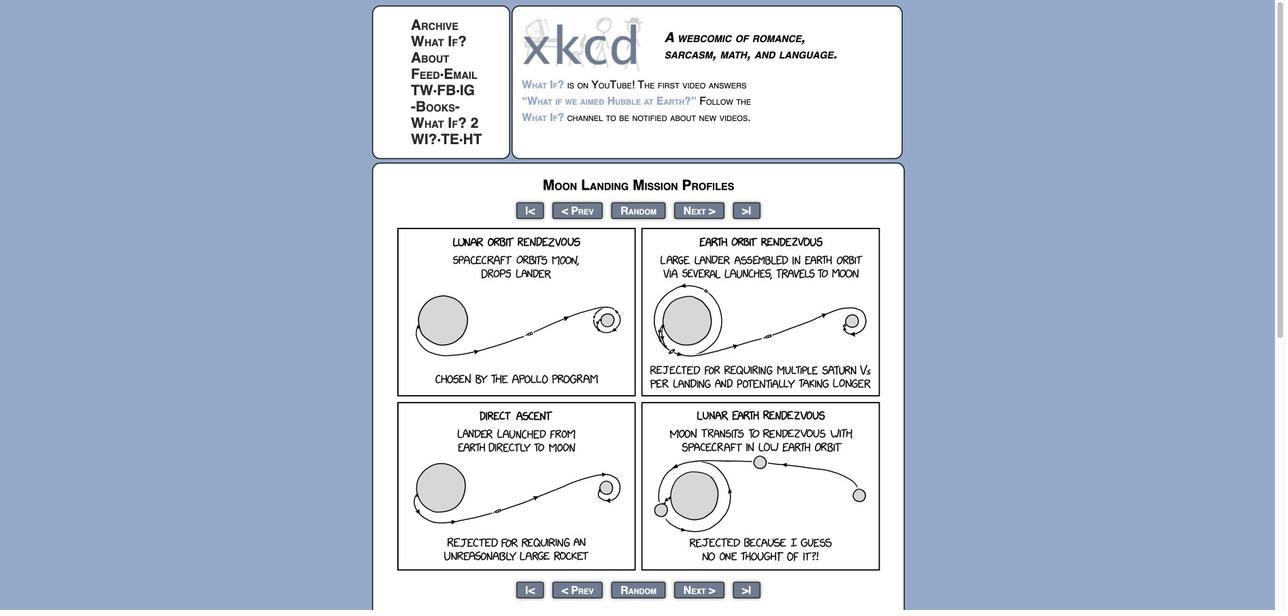 Task type: vqa. For each thing, say whether or not it's contained in the screenshot.
Moon Landing Mission Profiles image
yes



Task type: describe. For each thing, give the bounding box(es) containing it.
moon landing mission profiles image
[[397, 228, 880, 571]]



Task type: locate. For each thing, give the bounding box(es) containing it.
xkcd.com logo image
[[522, 16, 648, 72]]



